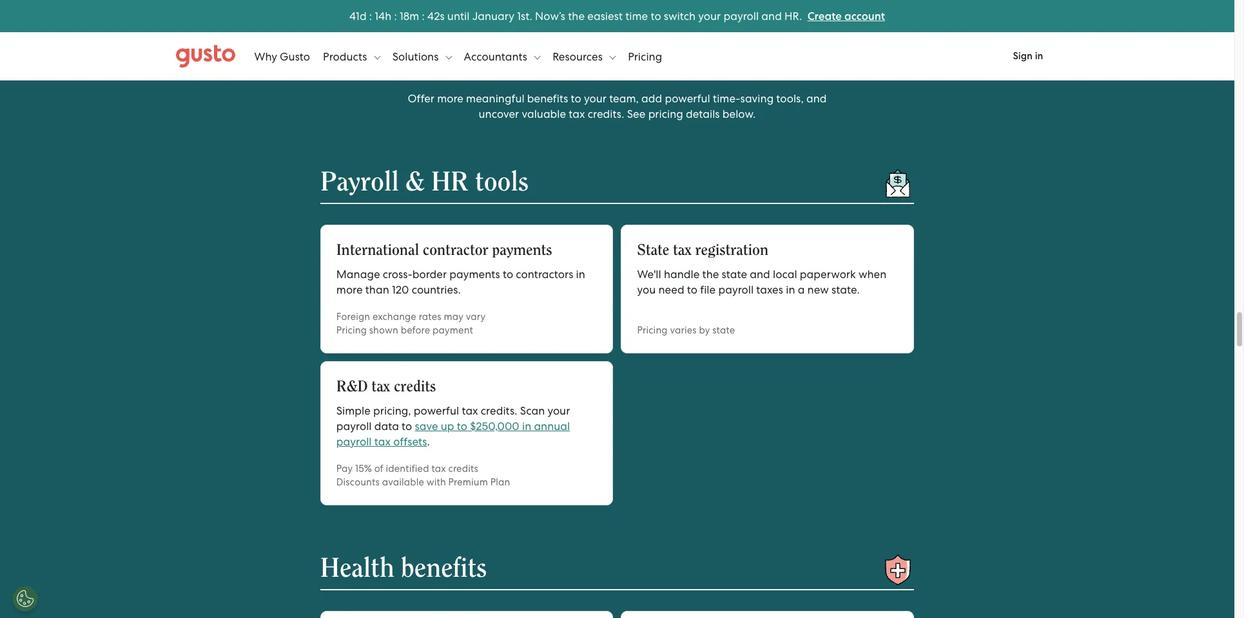 Task type: locate. For each thing, give the bounding box(es) containing it.
payroll inside we'll handle the state and local paperwork when you need to file payroll taxes in a new state.
[[718, 284, 754, 297]]

to down resources
[[571, 92, 581, 105]]

paperwork
[[800, 268, 856, 281]]

pay
[[336, 464, 353, 475]]

1 vertical spatial and
[[807, 92, 827, 105]]

health
[[320, 556, 394, 583]]

state right by
[[713, 325, 735, 337]]

manage
[[336, 268, 380, 281]]

payroll up ons.
[[724, 9, 759, 22]]

plan
[[490, 477, 510, 489]]

tax up save up to $250,000 in annual payroll tax offsets at left
[[462, 405, 478, 418]]

0 vertical spatial more
[[437, 92, 463, 105]]

1 horizontal spatial benefits
[[527, 92, 568, 105]]

with down january
[[459, 35, 520, 69]]

you
[[637, 284, 656, 297]]

and inside we'll handle the state and local paperwork when you need to file payroll taxes in a new state.
[[750, 268, 770, 281]]

pricing down time
[[628, 50, 662, 63]]

by
[[699, 325, 710, 337]]

powerful up details
[[665, 92, 710, 105]]

with down identified
[[427, 477, 446, 489]]

tax inside offer more meaningful benefits to your team, add powerful time-saving tools, and uncover valuable tax credits. see pricing details below.
[[569, 108, 585, 121]]

to inside 4 1 d : 1 4 h : 1 8 m : 4 2 s until january 1st. now's the easiest time to switch your payroll and hr. create account
[[651, 9, 661, 22]]

15%
[[355, 464, 372, 475]]

need
[[659, 284, 684, 297]]

products button
[[323, 37, 380, 76]]

local
[[773, 268, 797, 281]]

pricing left varies
[[637, 325, 668, 337]]

m :
[[410, 9, 425, 22]]

time
[[626, 9, 648, 22]]

the right now's
[[568, 9, 585, 22]]

1 horizontal spatial 1
[[375, 9, 379, 22]]

online payroll services, hr, and benefits | gusto image
[[176, 45, 235, 68]]

tax right valuable
[[569, 108, 585, 121]]

1 vertical spatial state
[[713, 325, 735, 337]]

sign in link
[[998, 42, 1059, 71]]

tax
[[569, 108, 585, 121], [673, 243, 692, 259], [372, 380, 390, 395], [462, 405, 478, 418], [374, 436, 391, 449], [432, 464, 446, 475]]

0 vertical spatial the
[[568, 9, 585, 22]]

hr
[[431, 169, 469, 196]]

countries.
[[412, 284, 461, 297]]

in inside manage cross-border payments to contractors in more than 120 countries.
[[576, 268, 585, 281]]

payments inside manage cross-border payments to contractors in more than 120 countries.
[[450, 268, 500, 281]]

with inside pay 15% of identified tax credits discounts available with premium plan
[[427, 477, 446, 489]]

tax right identified
[[432, 464, 446, 475]]

2 horizontal spatial powerful
[[665, 92, 710, 105]]

0 horizontal spatial 4
[[349, 9, 356, 22]]

payroll inside simple pricing, powerful tax credits. scan your payroll data to
[[336, 420, 372, 433]]

credits.
[[588, 108, 624, 121], [481, 405, 517, 418]]

may
[[444, 311, 464, 323]]

gusto up the add- at the right of the page
[[656, 0, 739, 30]]

to left contractors
[[503, 268, 513, 281]]

solutions
[[392, 50, 441, 63]]

to
[[651, 9, 661, 22], [571, 92, 581, 105], [503, 268, 513, 281], [687, 284, 698, 297], [402, 420, 412, 433], [457, 420, 467, 433]]

in left 'a'
[[786, 284, 795, 297]]

0 horizontal spatial credits.
[[481, 405, 517, 418]]

0 vertical spatial state
[[722, 268, 747, 281]]

to up offsets
[[402, 420, 412, 433]]

0 vertical spatial credits
[[394, 380, 436, 395]]

manage cross-border payments to contractors in more than 120 countries.
[[336, 268, 585, 297]]

meaningful
[[466, 92, 525, 105]]

0 horizontal spatial powerful
[[414, 405, 459, 418]]

your inside offer more meaningful benefits to your team, add powerful time-saving tools, and uncover valuable tax credits. see pricing details below.
[[584, 92, 607, 105]]

1 horizontal spatial powerful
[[529, 35, 651, 69]]

3 1 from the left
[[400, 9, 403, 22]]

payments
[[492, 243, 552, 259], [450, 268, 500, 281]]

annual
[[534, 420, 570, 433]]

to inside offer more meaningful benefits to your team, add powerful time-saving tools, and uncover valuable tax credits. see pricing details below.
[[571, 92, 581, 105]]

the
[[568, 9, 585, 22], [702, 268, 719, 281]]

more down manage
[[336, 284, 363, 297]]

credits up pricing,
[[394, 380, 436, 395]]

your up 'main' element
[[584, 0, 648, 30]]

file
[[700, 284, 716, 297]]

with inside the customize your gusto plan with powerful add-ons.
[[459, 35, 520, 69]]

1 horizontal spatial 4
[[379, 9, 385, 22]]

to right time
[[651, 9, 661, 22]]

1 horizontal spatial more
[[437, 92, 463, 105]]

more right offer
[[437, 92, 463, 105]]

and up taxes
[[750, 268, 770, 281]]

state for the
[[722, 268, 747, 281]]

tax up handle
[[673, 243, 692, 259]]

resources button
[[553, 37, 616, 76]]

1 horizontal spatial gusto
[[656, 0, 739, 30]]

new
[[808, 284, 829, 297]]

4 left the d :
[[349, 9, 356, 22]]

powerful up save
[[414, 405, 459, 418]]

0 horizontal spatial with
[[427, 477, 446, 489]]

state down the registration
[[722, 268, 747, 281]]

powerful inside the customize your gusto plan with powerful add-ons.
[[529, 35, 651, 69]]

in
[[1035, 50, 1043, 62], [576, 268, 585, 281], [786, 284, 795, 297], [522, 420, 531, 433]]

save up to $250,000 in annual payroll tax offsets
[[336, 420, 570, 449]]

in down scan at the bottom left
[[522, 420, 531, 433]]

state inside we'll handle the state and local paperwork when you need to file payroll taxes in a new state.
[[722, 268, 747, 281]]

ons.
[[719, 35, 776, 69]]

4 right the d :
[[379, 9, 385, 22]]

state
[[722, 268, 747, 281], [713, 325, 735, 337]]

credits up premium
[[448, 464, 478, 475]]

powerful down easiest
[[529, 35, 651, 69]]

create account link
[[808, 9, 885, 23]]

1 vertical spatial more
[[336, 284, 363, 297]]

2 vertical spatial and
[[750, 268, 770, 281]]

sign
[[1013, 50, 1033, 62]]

credits. up $250,000
[[481, 405, 517, 418]]

in inside we'll handle the state and local paperwork when you need to file payroll taxes in a new state.
[[786, 284, 795, 297]]

0 horizontal spatial gusto
[[280, 50, 310, 63]]

2 horizontal spatial 1
[[400, 9, 403, 22]]

benefits inside offer more meaningful benefits to your team, add powerful time-saving tools, and uncover valuable tax credits. see pricing details below.
[[527, 92, 568, 105]]

0 vertical spatial gusto
[[656, 0, 739, 30]]

1 right the d :
[[375, 9, 379, 22]]

foreign
[[336, 311, 370, 323]]

0 horizontal spatial credits
[[394, 380, 436, 395]]

uncover
[[479, 108, 519, 121]]

tax inside save up to $250,000 in annual payroll tax offsets
[[374, 436, 391, 449]]

payments down 'contractor'
[[450, 268, 500, 281]]

powerful inside offer more meaningful benefits to your team, add powerful time-saving tools, and uncover valuable tax credits. see pricing details below.
[[665, 92, 710, 105]]

to left file
[[687, 284, 698, 297]]

a
[[798, 284, 805, 297]]

offsets
[[393, 436, 427, 449]]

s
[[440, 9, 445, 22]]

tax inside simple pricing, powerful tax credits. scan your payroll data to
[[462, 405, 478, 418]]

0 vertical spatial powerful
[[529, 35, 651, 69]]

to inside simple pricing, powerful tax credits. scan your payroll data to
[[402, 420, 412, 433]]

in right sign
[[1035, 50, 1043, 62]]

120
[[392, 284, 409, 297]]

identified
[[386, 464, 429, 475]]

health benefits
[[320, 556, 487, 583]]

pricing for pricing
[[628, 50, 662, 63]]

1 vertical spatial gusto
[[280, 50, 310, 63]]

1 vertical spatial credits.
[[481, 405, 517, 418]]

main element
[[176, 37, 1059, 76]]

0 horizontal spatial the
[[568, 9, 585, 22]]

rates
[[419, 311, 441, 323]]

1 vertical spatial credits
[[448, 464, 478, 475]]

0 vertical spatial with
[[459, 35, 520, 69]]

saving
[[741, 92, 774, 105]]

0 vertical spatial benefits
[[527, 92, 568, 105]]

state tax registration
[[637, 243, 769, 259]]

payroll
[[724, 9, 759, 22], [718, 284, 754, 297], [336, 420, 372, 433], [336, 436, 372, 449]]

1 vertical spatial powerful
[[665, 92, 710, 105]]

pricing
[[628, 50, 662, 63], [336, 325, 367, 337], [637, 325, 668, 337]]

to inside we'll handle the state and local paperwork when you need to file payroll taxes in a new state.
[[687, 284, 698, 297]]

credits. down team,
[[588, 108, 624, 121]]

1 vertical spatial benefits
[[401, 556, 487, 583]]

pricing inside 'main' element
[[628, 50, 662, 63]]

1 horizontal spatial with
[[459, 35, 520, 69]]

0 vertical spatial and
[[762, 9, 782, 22]]

your left team,
[[584, 92, 607, 105]]

team,
[[609, 92, 639, 105]]

payroll up pay
[[336, 436, 372, 449]]

up
[[441, 420, 454, 433]]

gusto right why
[[280, 50, 310, 63]]

the inside 4 1 d : 1 4 h : 1 8 m : 4 2 s until january 1st. now's the easiest time to switch your payroll and hr. create account
[[568, 9, 585, 22]]

create
[[808, 9, 842, 23]]

and left hr.
[[762, 9, 782, 22]]

than
[[365, 284, 389, 297]]

payments up contractors
[[492, 243, 552, 259]]

2 vertical spatial powerful
[[414, 405, 459, 418]]

1 vertical spatial the
[[702, 268, 719, 281]]

1 horizontal spatial credits
[[448, 464, 478, 475]]

0 horizontal spatial more
[[336, 284, 363, 297]]

2 horizontal spatial 4
[[427, 9, 434, 22]]

$250,000
[[470, 420, 519, 433]]

state for by
[[713, 325, 735, 337]]

pay 15% of identified tax credits discounts available with premium plan
[[336, 464, 510, 489]]

until
[[447, 9, 470, 22]]

the up file
[[702, 268, 719, 281]]

h :
[[385, 9, 397, 22]]

why gusto link
[[254, 37, 310, 76]]

and
[[762, 9, 782, 22], [807, 92, 827, 105], [750, 268, 770, 281]]

more inside manage cross-border payments to contractors in more than 120 countries.
[[336, 284, 363, 297]]

tax down data
[[374, 436, 391, 449]]

1 right h :
[[400, 9, 403, 22]]

shown
[[369, 325, 398, 337]]

customize your gusto plan with powerful add-ons.
[[428, 0, 807, 69]]

0 vertical spatial credits.
[[588, 108, 624, 121]]

3 4 from the left
[[427, 9, 434, 22]]

payroll down simple
[[336, 420, 372, 433]]

0 horizontal spatial 1
[[356, 9, 360, 22]]

pricing inside foreign exchange rates may vary pricing shown before payment
[[336, 325, 367, 337]]

your inside the customize your gusto plan with powerful add-ons.
[[584, 0, 648, 30]]

1 vertical spatial with
[[427, 477, 446, 489]]

to right the up
[[457, 420, 467, 433]]

offer more meaningful benefits to your team, add powerful time-saving tools, and uncover valuable tax credits. see pricing details below.
[[408, 92, 827, 121]]

in right contractors
[[576, 268, 585, 281]]

credits. inside simple pricing, powerful tax credits. scan your payroll data to
[[481, 405, 517, 418]]

below.
[[723, 108, 756, 121]]

4 left s
[[427, 9, 434, 22]]

pricing down foreign
[[336, 325, 367, 337]]

1 horizontal spatial the
[[702, 268, 719, 281]]

1 horizontal spatial credits.
[[588, 108, 624, 121]]

your right switch
[[698, 9, 721, 22]]

&
[[405, 169, 425, 196]]

1 left h :
[[356, 9, 360, 22]]

with
[[459, 35, 520, 69], [427, 477, 446, 489]]

your up annual
[[548, 405, 570, 418]]

why gusto
[[254, 50, 310, 63]]

payroll right file
[[718, 284, 754, 297]]

4
[[349, 9, 356, 22], [379, 9, 385, 22], [427, 9, 434, 22]]

discounts
[[336, 477, 380, 489]]

pricing for pricing varies by state
[[637, 325, 668, 337]]

now's
[[535, 9, 565, 22]]

1 vertical spatial payments
[[450, 268, 500, 281]]

products
[[323, 50, 370, 63]]

and right tools,
[[807, 92, 827, 105]]



Task type: vqa. For each thing, say whether or not it's contained in the screenshot.
"Premium"
yes



Task type: describe. For each thing, give the bounding box(es) containing it.
1 1 from the left
[[356, 9, 360, 22]]

1 4 from the left
[[349, 9, 356, 22]]

tools
[[475, 169, 528, 196]]

tools,
[[776, 92, 804, 105]]

1st.
[[517, 9, 532, 22]]

save
[[415, 420, 438, 433]]

solutions button
[[392, 37, 452, 76]]

2 4 from the left
[[379, 9, 385, 22]]

simple pricing, powerful tax credits. scan your payroll data to
[[336, 405, 570, 433]]

data
[[374, 420, 399, 433]]

more inside offer more meaningful benefits to your team, add powerful time-saving tools, and uncover valuable tax credits. see pricing details below.
[[437, 92, 463, 105]]

your inside simple pricing, powerful tax credits. scan your payroll data to
[[548, 405, 570, 418]]

tax up pricing,
[[372, 380, 390, 395]]

d :
[[360, 9, 372, 22]]

the inside we'll handle the state and local paperwork when you need to file payroll taxes in a new state.
[[702, 268, 719, 281]]

contractors
[[516, 268, 573, 281]]

payroll inside save up to $250,000 in annual payroll tax offsets
[[336, 436, 372, 449]]

border
[[412, 268, 447, 281]]

0 vertical spatial payments
[[492, 243, 552, 259]]

valuable
[[522, 108, 566, 121]]

accountants button
[[464, 37, 541, 76]]

2 1 from the left
[[375, 9, 379, 22]]

cross-
[[383, 268, 412, 281]]

pricing,
[[373, 405, 411, 418]]

gusto inside the customize your gusto plan with powerful add-ons.
[[656, 0, 739, 30]]

time-
[[713, 92, 741, 105]]

sign in
[[1013, 50, 1043, 62]]

your inside 4 1 d : 1 4 h : 1 8 m : 4 2 s until january 1st. now's the easiest time to switch your payroll and hr. create account
[[698, 9, 721, 22]]

scan
[[520, 405, 545, 418]]

details
[[686, 108, 720, 121]]

offer
[[408, 92, 435, 105]]

gusto inside 'main' element
[[280, 50, 310, 63]]

of
[[374, 464, 384, 475]]

powerful inside simple pricing, powerful tax credits. scan your payroll data to
[[414, 405, 459, 418]]

available
[[382, 477, 424, 489]]

switch
[[664, 9, 696, 22]]

to inside save up to $250,000 in annual payroll tax offsets
[[457, 420, 467, 433]]

why
[[254, 50, 277, 63]]

we'll handle the state and local paperwork when you need to file payroll taxes in a new state.
[[637, 268, 887, 297]]

registration
[[695, 243, 769, 259]]

add
[[642, 92, 662, 105]]

premium
[[448, 477, 488, 489]]

payroll & hr tools
[[320, 169, 528, 196]]

8
[[403, 9, 410, 22]]

payroll inside 4 1 d : 1 4 h : 1 8 m : 4 2 s until january 1st. now's the easiest time to switch your payroll and hr. create account
[[724, 9, 759, 22]]

plan
[[747, 0, 807, 30]]

account
[[845, 9, 885, 23]]

2
[[434, 9, 440, 22]]

easiest
[[587, 9, 623, 22]]

vary
[[466, 311, 486, 323]]

handle
[[664, 268, 700, 281]]

payment
[[433, 325, 473, 337]]

simple
[[336, 405, 371, 418]]

and inside 4 1 d : 1 4 h : 1 8 m : 4 2 s until january 1st. now's the easiest time to switch your payroll and hr. create account
[[762, 9, 782, 22]]

before
[[401, 325, 430, 337]]

tax inside pay 15% of identified tax credits discounts available with premium plan
[[432, 464, 446, 475]]

pricing
[[648, 108, 683, 121]]

we'll
[[637, 268, 661, 281]]

pricing link
[[628, 37, 662, 76]]

payroll
[[320, 169, 399, 196]]

to inside manage cross-border payments to contractors in more than 120 countries.
[[503, 268, 513, 281]]

accountants
[[464, 50, 530, 63]]

customize
[[428, 0, 576, 30]]

save up to $250,000 in annual payroll tax offsets link
[[336, 420, 570, 449]]

january
[[472, 9, 514, 22]]

in inside save up to $250,000 in annual payroll tax offsets
[[522, 420, 531, 433]]

credits. inside offer more meaningful benefits to your team, add powerful time-saving tools, and uncover valuable tax credits. see pricing details below.
[[588, 108, 624, 121]]

hr.
[[785, 9, 802, 22]]

r&d
[[336, 380, 368, 395]]

0 horizontal spatial benefits
[[401, 556, 487, 583]]

4 1 d : 1 4 h : 1 8 m : 4 2 s until january 1st. now's the easiest time to switch your payroll and hr. create account
[[349, 9, 885, 23]]

state
[[637, 243, 669, 259]]

see
[[627, 108, 646, 121]]

pricing varies by state
[[637, 325, 735, 337]]

add-
[[659, 35, 719, 69]]

resources
[[553, 50, 605, 63]]

state.
[[832, 284, 860, 297]]

varies
[[670, 325, 697, 337]]

.
[[427, 436, 430, 449]]

r&d tax credits
[[336, 380, 436, 395]]

taxes
[[756, 284, 783, 297]]

and inside offer more meaningful benefits to your team, add powerful time-saving tools, and uncover valuable tax credits. see pricing details below.
[[807, 92, 827, 105]]

credits inside pay 15% of identified tax credits discounts available with premium plan
[[448, 464, 478, 475]]



